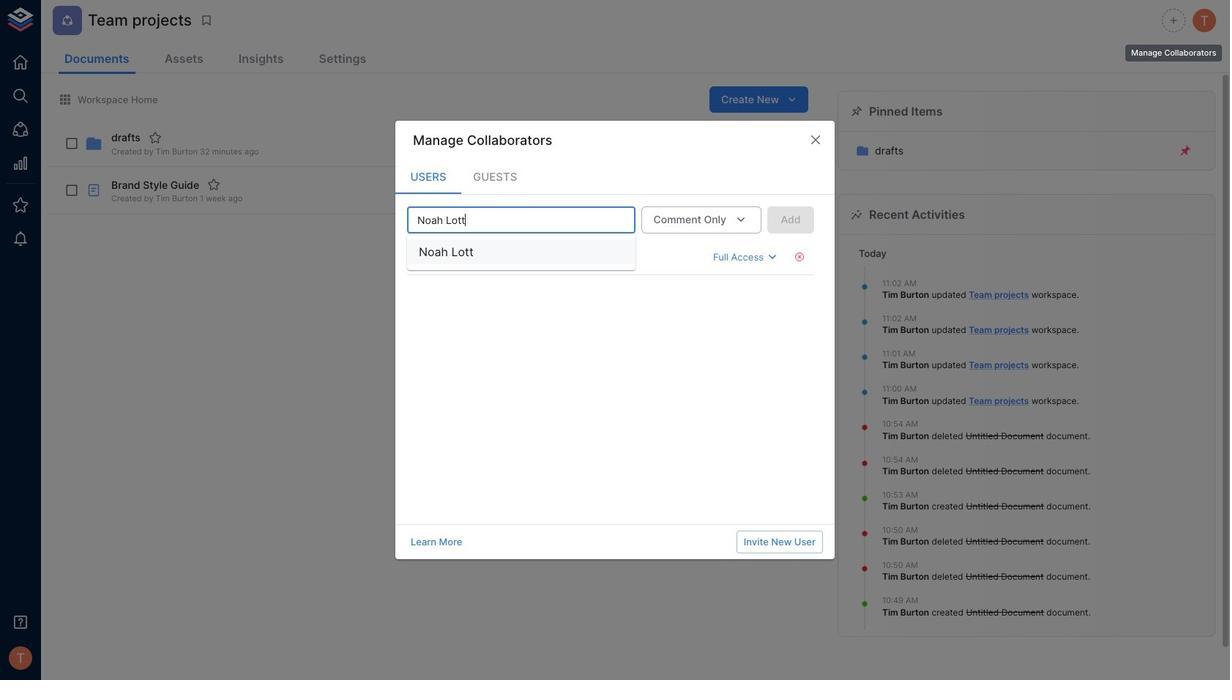 Task type: describe. For each thing, give the bounding box(es) containing it.
1 vertical spatial favorite image
[[207, 178, 220, 191]]

0 vertical spatial favorite image
[[148, 131, 162, 144]]

bookmark image
[[200, 14, 213, 27]]



Task type: locate. For each thing, give the bounding box(es) containing it.
unpin image
[[1179, 144, 1192, 158]]

0 horizontal spatial favorite image
[[148, 131, 162, 144]]

Search to Add Users... text field
[[411, 211, 607, 229]]

list box
[[407, 234, 636, 270]]

1 horizontal spatial favorite image
[[207, 178, 220, 191]]

tab list
[[395, 159, 835, 194]]

option
[[407, 239, 636, 265]]

dialog
[[395, 121, 835, 559]]

favorite image
[[148, 131, 162, 144], [207, 178, 220, 191]]

tooltip
[[1124, 34, 1224, 63]]



Task type: vqa. For each thing, say whether or not it's contained in the screenshot.
list box
yes



